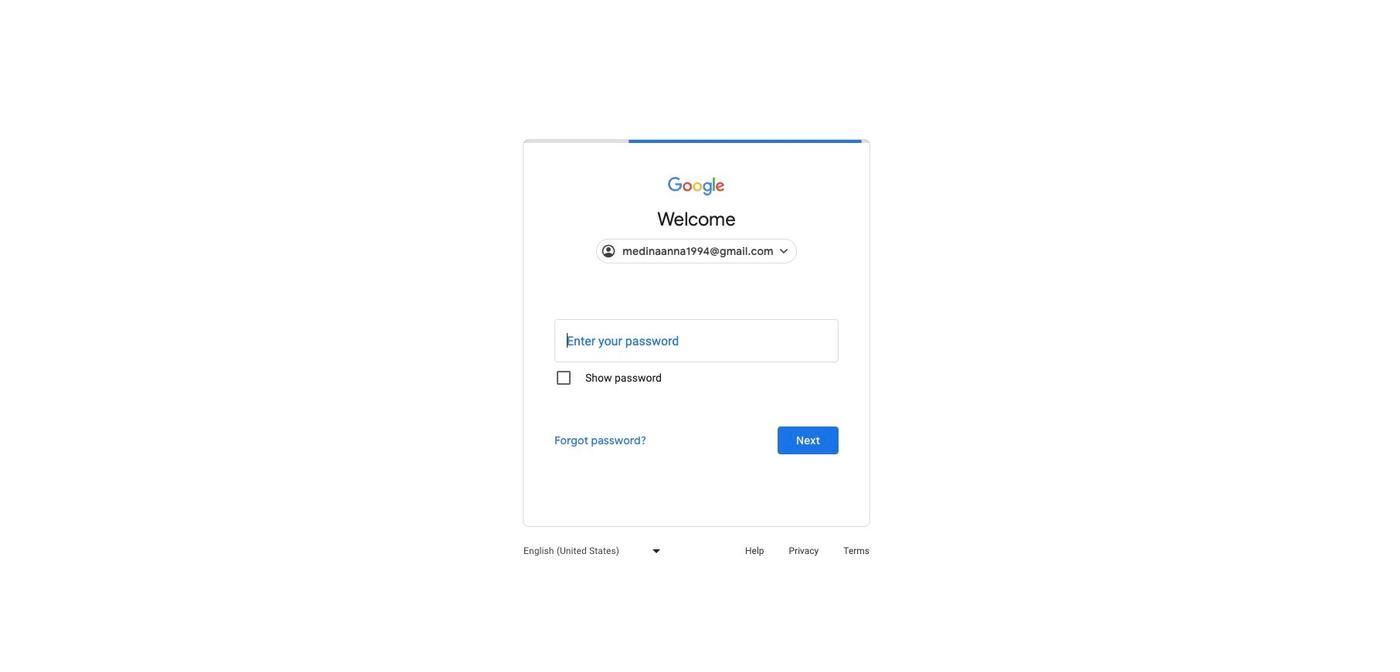 Task type: locate. For each thing, give the bounding box(es) containing it.
progress bar
[[391, 140, 1099, 146]]

Enter your password password field
[[556, 321, 838, 361]]

None field
[[511, 532, 666, 569]]



Task type: vqa. For each thing, say whether or not it's contained in the screenshot.
freshworks.com
no



